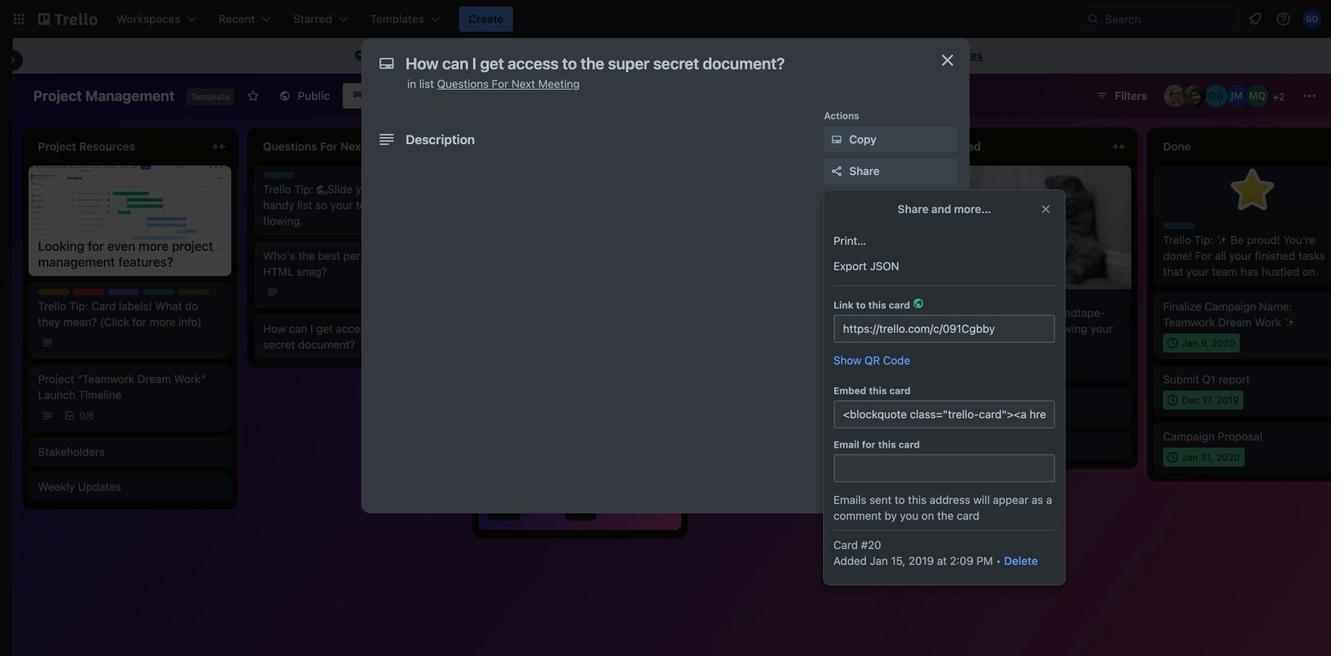Task type: describe. For each thing, give the bounding box(es) containing it.
close dialog image
[[938, 51, 957, 70]]

2 collapse list image from the left
[[1109, 137, 1128, 156]]

Board name text field
[[25, 83, 183, 109]]

board image
[[352, 89, 365, 101]]

search image
[[1087, 13, 1100, 25]]

2 vertical spatial color: sky, title: "trello tip" element
[[143, 289, 174, 295]]

show menu image
[[1302, 88, 1318, 104]]

devan goldstein (devangoldstein2) image
[[1205, 85, 1227, 107]]

1 collapse list image from the left
[[209, 137, 228, 156]]

color: red, title: "priority" element
[[73, 289, 105, 295]]

color: orange, title: "one more step" element
[[938, 394, 970, 400]]

sm image
[[829, 132, 845, 147]]

caity (caity) image
[[1184, 85, 1207, 107]]



Task type: locate. For each thing, give the bounding box(es) containing it.
0 horizontal spatial color: sky, title: "trello tip" element
[[143, 289, 174, 295]]

1 vertical spatial color: sky, title: "trello tip" element
[[1163, 223, 1195, 229]]

color: purple, title: "design team" element
[[108, 289, 139, 295]]

andrea crawford (andreacrawford8) image
[[1164, 85, 1186, 107]]

collapse list image
[[884, 137, 903, 156], [1109, 137, 1128, 156]]

gary orlando (garyorlando) image
[[1303, 10, 1322, 29]]

0 horizontal spatial collapse list image
[[209, 137, 228, 156]]

1 horizontal spatial collapse list image
[[1109, 137, 1128, 156]]

1 collapse list image from the left
[[884, 137, 903, 156]]

2 horizontal spatial color: sky, title: "trello tip" element
[[1163, 223, 1195, 229]]

star or unstar board image
[[247, 90, 260, 102]]

customize views image
[[486, 88, 501, 104]]

collapse list image
[[209, 137, 228, 156], [434, 137, 453, 156]]

Search field
[[1100, 8, 1238, 30]]

1 horizontal spatial color: sky, title: "trello tip" element
[[263, 172, 295, 178]]

open information menu image
[[1276, 11, 1291, 27]]

color: yellow, title: "copy request" element
[[38, 289, 70, 295]]

2 collapse list image from the left
[[434, 137, 453, 156]]

color: sky, title: "trello tip" element
[[263, 172, 295, 178], [1163, 223, 1195, 229], [143, 289, 174, 295]]

1 horizontal spatial collapse list image
[[434, 137, 453, 156]]

None text field
[[398, 49, 921, 78]]

None text field
[[834, 315, 1055, 343], [834, 400, 1055, 429], [834, 454, 1055, 483], [834, 315, 1055, 343], [834, 400, 1055, 429], [834, 454, 1055, 483]]

0 horizontal spatial collapse list image
[[884, 137, 903, 156]]

close popover image
[[1039, 203, 1052, 216]]

melody qiao (melodyqiao) image
[[1246, 85, 1268, 107]]

jordan mirchev (jordan_mirchev) image
[[1226, 85, 1248, 107]]

0 vertical spatial color: sky, title: "trello tip" element
[[263, 172, 295, 178]]

0 notifications image
[[1245, 10, 1265, 29]]

sm image
[[351, 48, 367, 64]]

primary element
[[0, 0, 1331, 38]]

color: lime, title: "halp" element
[[177, 289, 209, 295]]



Task type: vqa. For each thing, say whether or not it's contained in the screenshot.
The Your Boards With 1 Items element
no



